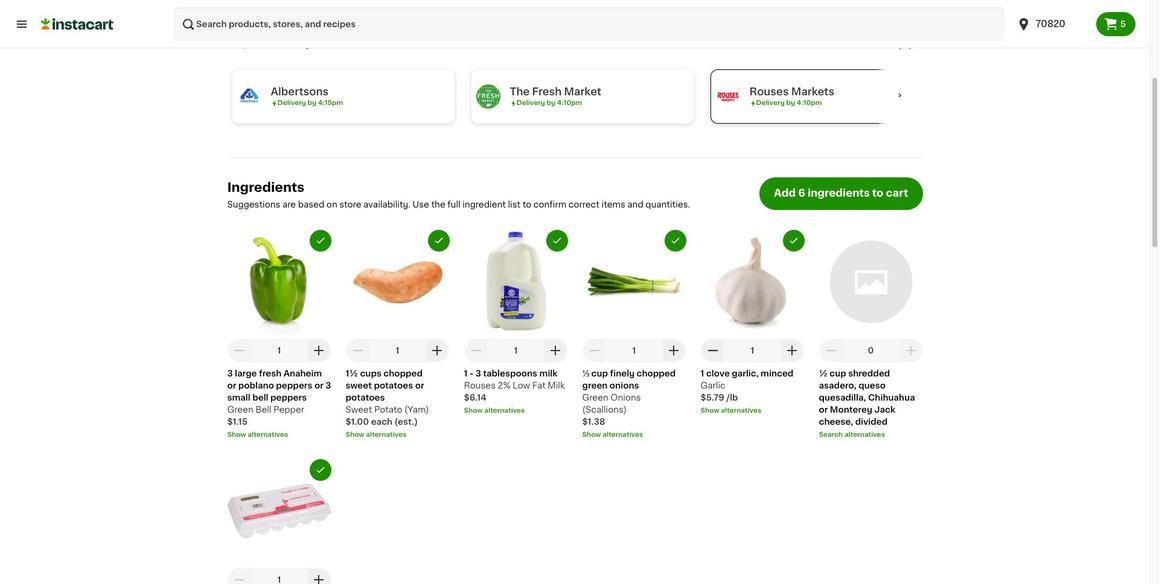 Task type: vqa. For each thing, say whether or not it's contained in the screenshot.
the topmost Deli
no



Task type: locate. For each thing, give the bounding box(es) containing it.
show inside 1 - 3 tablespoons milk rouses 2% low fat milk $6.14 show alternatives
[[464, 408, 483, 414]]

shredded
[[849, 369, 890, 378]]

1 by from the left
[[308, 100, 316, 106]]

potatoes up sweet
[[346, 394, 385, 402]]

correct
[[569, 200, 600, 209]]

0
[[868, 347, 874, 355]]

stores
[[861, 39, 895, 48], [252, 40, 278, 48]]

70820
[[337, 19, 395, 37], [1036, 19, 1066, 28]]

suggestions
[[227, 200, 280, 209]]

3 left large
[[227, 369, 233, 378]]

by down rouses markets
[[787, 100, 795, 106]]

0 horizontal spatial delivery
[[277, 100, 306, 106]]

1 horizontal spatial to
[[873, 188, 884, 198]]

cup
[[592, 369, 608, 378], [830, 369, 847, 378]]

1 chopped from the left
[[384, 369, 423, 378]]

ingredient
[[463, 200, 506, 209]]

2 chopped from the left
[[637, 369, 676, 378]]

based
[[298, 200, 324, 209]]

Search field
[[174, 7, 1005, 41]]

2 horizontal spatial 3
[[476, 369, 481, 378]]

are
[[283, 200, 296, 209]]

⅓ cup finely chopped green onions green onions (scallions) $1.38 show alternatives
[[582, 369, 676, 438]]

show inside button
[[813, 39, 843, 48]]

cup inside the ⅓ cup finely chopped green onions green onions (scallions) $1.38 show alternatives
[[592, 369, 608, 378]]

1 vertical spatial rouses
[[464, 382, 496, 390]]

decrement quantity image for cup
[[587, 344, 602, 358]]

1 delivery by 4:10pm from the left
[[517, 100, 582, 106]]

1 horizontal spatial chopped
[[637, 369, 676, 378]]

unselect item image down the at the left of the page
[[433, 235, 444, 246]]

show down $1.00
[[346, 432, 365, 438]]

1 vertical spatial green
[[227, 406, 253, 414]]

1 cup from the left
[[592, 369, 608, 378]]

garlic
[[701, 382, 726, 390]]

rouses up $6.14
[[464, 382, 496, 390]]

show alternatives button for $1.15
[[227, 430, 331, 440]]

2 horizontal spatial increment quantity image
[[904, 344, 918, 358]]

1 horizontal spatial by
[[547, 100, 556, 106]]

show all stores (6)
[[813, 39, 913, 48]]

1 clove garlic, minced garlic $5.79 /lb show alternatives
[[701, 369, 794, 414]]

potatoes up potato
[[374, 382, 413, 390]]

0 horizontal spatial chopped
[[384, 369, 423, 378]]

3 right -
[[476, 369, 481, 378]]

2 decrement quantity image from the left
[[469, 344, 483, 358]]

0 horizontal spatial 70820
[[337, 19, 395, 37]]

cup up green
[[592, 369, 608, 378]]

2 4:10pm from the left
[[797, 100, 822, 106]]

0 vertical spatial green
[[582, 394, 609, 402]]

stores right all
[[861, 39, 895, 48]]

2 horizontal spatial delivery
[[756, 100, 785, 106]]

delivery by 4:10pm down rouses markets
[[756, 100, 822, 106]]

each
[[371, 418, 393, 426]]

finely
[[610, 369, 635, 378]]

alternatives down /lb
[[721, 408, 762, 414]]

$1.00
[[346, 418, 369, 426]]

1½
[[346, 369, 358, 378]]

to inside button
[[873, 188, 884, 198]]

1 horizontal spatial 3
[[326, 382, 331, 390]]

cup up asadero,
[[830, 369, 847, 378]]

unselect item image down quantities.
[[670, 235, 681, 246]]

show alternatives button down (est.)
[[346, 430, 450, 440]]

2 unselect item image from the top
[[315, 465, 326, 476]]

0 horizontal spatial 4:10pm
[[557, 100, 582, 106]]

shop
[[227, 40, 249, 48]]

alternatives
[[485, 408, 525, 414], [721, 408, 762, 414], [248, 432, 288, 438], [366, 432, 407, 438], [603, 432, 643, 438], [845, 432, 885, 438]]

product group containing 0
[[819, 230, 923, 440]]

divided
[[856, 418, 888, 426]]

0 horizontal spatial rouses
[[464, 382, 496, 390]]

2 delivery from the left
[[517, 100, 545, 106]]

alternatives down bell
[[248, 432, 288, 438]]

1 vertical spatial peppers
[[270, 394, 307, 402]]

show down $6.14
[[464, 408, 483, 414]]

3 inside 1 - 3 tablespoons milk rouses 2% low fat milk $6.14 show alternatives
[[476, 369, 481, 378]]

stores down the available
[[252, 40, 278, 48]]

1 unselect item image from the left
[[433, 235, 444, 246]]

0 horizontal spatial green
[[227, 406, 253, 414]]

1 horizontal spatial increment quantity image
[[667, 344, 681, 358]]

show alternatives button for $6.14
[[464, 406, 568, 416]]

chopped inside the ⅓ cup finely chopped green onions green onions (scallions) $1.38 show alternatives
[[637, 369, 676, 378]]

3 by from the left
[[787, 100, 795, 106]]

by for albertsons
[[308, 100, 316, 106]]

instacart logo image
[[41, 17, 114, 31]]

to left cart
[[873, 188, 884, 198]]

green down small
[[227, 406, 253, 414]]

decrement quantity image
[[351, 344, 365, 358], [469, 344, 483, 358], [587, 344, 602, 358], [824, 344, 838, 358]]

alternatives down each
[[366, 432, 407, 438]]

bell
[[253, 394, 268, 402]]

show down $5.79
[[701, 408, 720, 414]]

onions
[[610, 382, 639, 390]]

rouses right rouses markets image
[[750, 87, 789, 97]]

green
[[582, 382, 608, 390]]

peppers down anaheim
[[276, 382, 313, 390]]

1 vertical spatial potatoes
[[346, 394, 385, 402]]

decrement quantity image up -
[[469, 344, 483, 358]]

2 cup from the left
[[830, 369, 847, 378]]

jack
[[875, 406, 896, 414]]

4:10pm for markets
[[797, 100, 822, 106]]

milk
[[548, 382, 565, 390]]

show inside 1½ cups chopped sweet potatoes or potatoes sweet potato (yam) $1.00 each (est.) show alternatives
[[346, 432, 365, 438]]

to right list
[[523, 200, 532, 209]]

rouses markets image
[[716, 85, 740, 109]]

delivery
[[277, 100, 306, 106], [517, 100, 545, 106], [756, 100, 785, 106]]

alternatives down the divided
[[845, 432, 885, 438]]

show inside the ⅓ cup finely chopped green onions green onions (scallions) $1.38 show alternatives
[[582, 432, 601, 438]]

increment quantity image
[[430, 344, 445, 358], [549, 344, 563, 358], [785, 344, 800, 358], [312, 573, 326, 585]]

show down $1.38
[[582, 432, 601, 438]]

delivery down rouses markets
[[756, 100, 785, 106]]

½ cup shredded asadero, queso quesadilla, chihuahua or monterey jack cheese, divided search alternatives
[[819, 369, 915, 438]]

3 decrement quantity image from the left
[[587, 344, 602, 358]]

decrement quantity image up the ½
[[824, 344, 838, 358]]

chopped right finely
[[637, 369, 676, 378]]

by down fresh
[[547, 100, 556, 106]]

1
[[277, 347, 281, 355], [396, 347, 399, 355], [514, 347, 518, 355], [633, 347, 636, 355], [751, 347, 755, 355], [464, 369, 468, 378], [701, 369, 704, 378], [277, 576, 281, 584]]

0 horizontal spatial by
[[308, 100, 316, 106]]

delivery for albertsons
[[277, 100, 306, 106]]

or inside 1½ cups chopped sweet potatoes or potatoes sweet potato (yam) $1.00 each (est.) show alternatives
[[415, 382, 424, 390]]

1 horizontal spatial 70820
[[1036, 19, 1066, 28]]

show alternatives button down the onions at the right of page
[[582, 430, 686, 440]]

alternatives inside 1½ cups chopped sweet potatoes or potatoes sweet potato (yam) $1.00 each (est.) show alternatives
[[366, 432, 407, 438]]

0 vertical spatial to
[[873, 188, 884, 198]]

the fresh market image
[[476, 85, 500, 109]]

2 by from the left
[[547, 100, 556, 106]]

3
[[227, 369, 233, 378], [476, 369, 481, 378], [326, 382, 331, 390]]

show alternatives button for $1.00 each (est.)
[[346, 430, 450, 440]]

0 vertical spatial unselect item image
[[315, 235, 326, 246]]

1 increment quantity image from the left
[[312, 344, 326, 358]]

1 horizontal spatial green
[[582, 394, 609, 402]]

5 button
[[1097, 12, 1136, 36]]

0 horizontal spatial delivery by 4:10pm
[[517, 100, 582, 106]]

garlic,
[[732, 369, 759, 378]]

show alternatives button down /lb
[[701, 406, 805, 416]]

by
[[308, 100, 316, 106], [547, 100, 556, 106], [787, 100, 795, 106]]

1 horizontal spatial stores
[[861, 39, 895, 48]]

1 horizontal spatial delivery by 4:10pm
[[756, 100, 822, 106]]

chopped right the cups
[[384, 369, 423, 378]]

by down albertsons
[[308, 100, 316, 106]]

2 70820 from the left
[[1036, 19, 1066, 28]]

4:10pm
[[557, 100, 582, 106], [797, 100, 822, 106]]

show down '$1.15'
[[227, 432, 246, 438]]

-
[[470, 369, 474, 378]]

1 vertical spatial to
[[523, 200, 532, 209]]

show left all
[[813, 39, 843, 48]]

unselect item image
[[433, 235, 444, 246], [552, 235, 563, 246], [670, 235, 681, 246], [788, 235, 799, 246]]

peppers
[[276, 382, 313, 390], [270, 394, 307, 402]]

unselect item image
[[315, 235, 326, 246], [315, 465, 326, 476]]

rouses
[[750, 87, 789, 97], [464, 382, 496, 390]]

3 unselect item image from the left
[[670, 235, 681, 246]]

increment quantity image
[[312, 344, 326, 358], [667, 344, 681, 358], [904, 344, 918, 358]]

or up (yam)
[[415, 382, 424, 390]]

2 increment quantity image from the left
[[667, 344, 681, 358]]

1 4:10pm from the left
[[557, 100, 582, 106]]

delivery down albertsons
[[277, 100, 306, 106]]

decrement quantity image
[[232, 344, 247, 358], [706, 344, 720, 358], [232, 573, 247, 585]]

or
[[227, 382, 236, 390], [315, 382, 324, 390], [415, 382, 424, 390], [819, 406, 828, 414]]

sweet
[[346, 382, 372, 390]]

decrement quantity image inside product group
[[824, 344, 838, 358]]

0 horizontal spatial cup
[[592, 369, 608, 378]]

1 horizontal spatial delivery
[[517, 100, 545, 106]]

3 left sweet
[[326, 382, 331, 390]]

alternatives down (scallions)
[[603, 432, 643, 438]]

1 horizontal spatial cup
[[830, 369, 847, 378]]

4:10pm down market
[[557, 100, 582, 106]]

70820 button
[[337, 19, 395, 38]]

on
[[327, 200, 337, 209]]

show alternatives button
[[464, 406, 568, 416], [701, 406, 805, 416], [227, 430, 331, 440], [346, 430, 450, 440], [582, 430, 686, 440]]

2%
[[498, 382, 511, 390]]

1 70820 from the left
[[337, 19, 395, 37]]

decrement quantity image up 1½
[[351, 344, 365, 358]]

chopped inside 1½ cups chopped sweet potatoes or potatoes sweet potato (yam) $1.00 each (est.) show alternatives
[[384, 369, 423, 378]]

0 horizontal spatial stores
[[252, 40, 278, 48]]

show alternatives button down pepper
[[227, 430, 331, 440]]

1 inside 1 clove garlic, minced garlic $5.79 /lb show alternatives
[[701, 369, 704, 378]]

or up the cheese,
[[819, 406, 828, 414]]

4 unselect item image from the left
[[788, 235, 799, 246]]

1 vertical spatial unselect item image
[[315, 465, 326, 476]]

bell
[[256, 406, 271, 414]]

items
[[602, 200, 625, 209]]

show inside "3 large fresh anaheim or poblano peppers or 3 small bell peppers green bell pepper $1.15 show alternatives"
[[227, 432, 246, 438]]

1 horizontal spatial 4:10pm
[[797, 100, 822, 106]]

0 horizontal spatial increment quantity image
[[312, 344, 326, 358]]

unselect item image down 6
[[788, 235, 799, 246]]

4:10pm down markets
[[797, 100, 822, 106]]

delivery for the fresh market
[[517, 100, 545, 106]]

decrement quantity image up ⅓
[[587, 344, 602, 358]]

chihuahua
[[868, 394, 915, 402]]

delivery down the
[[517, 100, 545, 106]]

1 decrement quantity image from the left
[[351, 344, 365, 358]]

product group
[[227, 230, 331, 440], [346, 230, 450, 440], [464, 230, 568, 416], [582, 230, 686, 440], [701, 230, 805, 416], [819, 230, 923, 440], [227, 459, 331, 585]]

1 delivery from the left
[[277, 100, 306, 106]]

show alternatives button down low
[[464, 406, 568, 416]]

to
[[873, 188, 884, 198], [523, 200, 532, 209]]

alternatives inside 1 - 3 tablespoons milk rouses 2% low fat milk $6.14 show alternatives
[[485, 408, 525, 414]]

2 unselect item image from the left
[[552, 235, 563, 246]]

4:10pm for fresh
[[557, 100, 582, 106]]

2 delivery by 4:10pm from the left
[[756, 100, 822, 106]]

use
[[413, 200, 429, 209]]

unselect item image down confirm
[[552, 235, 563, 246]]

None search field
[[174, 7, 1005, 41]]

2 horizontal spatial by
[[787, 100, 795, 106]]

green down green
[[582, 394, 609, 402]]

large
[[235, 369, 257, 378]]

1 horizontal spatial rouses
[[750, 87, 789, 97]]

cup inside ½ cup shredded asadero, queso quesadilla, chihuahua or monterey jack cheese, divided search alternatives
[[830, 369, 847, 378]]

and
[[628, 200, 644, 209]]

quantities.
[[646, 200, 690, 209]]

4 decrement quantity image from the left
[[824, 344, 838, 358]]

peppers up pepper
[[270, 394, 307, 402]]

cup for ½
[[830, 369, 847, 378]]

alternatives down "2%"
[[485, 408, 525, 414]]

fresh
[[259, 369, 282, 378]]

0 vertical spatial peppers
[[276, 382, 313, 390]]

delivery by 4:10pm down fresh
[[517, 100, 582, 106]]

3 delivery from the left
[[756, 100, 785, 106]]

the fresh market
[[510, 87, 602, 97]]

albertsons image
[[237, 85, 261, 109]]

chopped
[[384, 369, 423, 378], [637, 369, 676, 378]]

show
[[813, 39, 843, 48], [464, 408, 483, 414], [701, 408, 720, 414], [227, 432, 246, 438], [346, 432, 365, 438], [582, 432, 601, 438]]



Task type: describe. For each thing, give the bounding box(es) containing it.
increment quantity image for 1½ cups chopped sweet potatoes or potatoes
[[430, 344, 445, 358]]

(6)
[[897, 39, 913, 48]]

minced
[[761, 369, 794, 378]]

low
[[513, 382, 530, 390]]

available in 70820 shop stores nearby.
[[227, 19, 395, 48]]

⅓
[[582, 369, 590, 378]]

by for the fresh market
[[547, 100, 556, 106]]

(yam)
[[405, 406, 429, 414]]

/lb
[[727, 394, 738, 402]]

0 horizontal spatial 3
[[227, 369, 233, 378]]

cup for ⅓
[[592, 369, 608, 378]]

6
[[798, 188, 806, 198]]

or inside ½ cup shredded asadero, queso quesadilla, chihuahua or monterey jack cheese, divided search alternatives
[[819, 406, 828, 414]]

$1.38
[[582, 418, 605, 426]]

1 inside 1 - 3 tablespoons milk rouses 2% low fat milk $6.14 show alternatives
[[464, 369, 468, 378]]

cups
[[360, 369, 382, 378]]

fresh
[[532, 87, 562, 97]]

search
[[819, 432, 843, 438]]

clove
[[706, 369, 730, 378]]

stores inside available in 70820 shop stores nearby.
[[252, 40, 278, 48]]

3 increment quantity image from the left
[[904, 344, 918, 358]]

store
[[340, 200, 361, 209]]

onions
[[611, 394, 641, 402]]

show alternatives button for $5.79 /lb
[[701, 406, 805, 416]]

increment quantity image for chopped
[[667, 344, 681, 358]]

albertsons
[[271, 87, 329, 97]]

the
[[510, 87, 530, 97]]

decrement quantity image for -
[[469, 344, 483, 358]]

decrement quantity image for large
[[232, 344, 247, 358]]

show all stores (6) button
[[813, 37, 923, 50]]

full
[[448, 200, 461, 209]]

alternatives inside "3 large fresh anaheim or poblano peppers or 3 small bell peppers green bell pepper $1.15 show alternatives"
[[248, 432, 288, 438]]

increment quantity image for 1 clove garlic, minced
[[785, 344, 800, 358]]

3 large fresh anaheim or poblano peppers or 3 small bell peppers green bell pepper $1.15 show alternatives
[[227, 369, 331, 438]]

unselect item image for ⅓ cup finely chopped green onions
[[670, 235, 681, 246]]

available
[[227, 19, 312, 37]]

1½ cups chopped sweet potatoes or potatoes sweet potato (yam) $1.00 each (est.) show alternatives
[[346, 369, 429, 438]]

70820 inside available in 70820 shop stores nearby.
[[337, 19, 395, 37]]

green inside the ⅓ cup finely chopped green onions green onions (scallions) $1.38 show alternatives
[[582, 394, 609, 402]]

cheese,
[[819, 418, 854, 426]]

add 6 ingredients to cart
[[774, 188, 909, 198]]

pepper
[[274, 406, 304, 414]]

0 vertical spatial rouses
[[750, 87, 789, 97]]

0 vertical spatial potatoes
[[374, 382, 413, 390]]

search alternatives button
[[819, 430, 923, 440]]

unselect item image for 1 - 3 tablespoons milk
[[552, 235, 563, 246]]

5
[[1121, 20, 1126, 28]]

alternatives inside ½ cup shredded asadero, queso quesadilla, chihuahua or monterey jack cheese, divided search alternatives
[[845, 432, 885, 438]]

rouses markets
[[750, 87, 835, 97]]

ingredients
[[808, 188, 870, 198]]

$6.14
[[464, 394, 487, 402]]

1 unselect item image from the top
[[315, 235, 326, 246]]

quesadilla,
[[819, 394, 866, 402]]

alternatives inside the ⅓ cup finely chopped green onions green onions (scallions) $1.38 show alternatives
[[603, 432, 643, 438]]

4:15pm
[[318, 100, 343, 106]]

market
[[564, 87, 602, 97]]

or up small
[[227, 382, 236, 390]]

availability.
[[364, 200, 411, 209]]

or down anaheim
[[315, 382, 324, 390]]

1 - 3 tablespoons milk rouses 2% low fat milk $6.14 show alternatives
[[464, 369, 565, 414]]

delivery by 4:10pm for fresh
[[517, 100, 582, 106]]

cart
[[886, 188, 909, 198]]

milk
[[540, 369, 558, 378]]

70820 button
[[1010, 7, 1097, 41]]

increment quantity image for 1 - 3 tablespoons milk
[[549, 344, 563, 358]]

all
[[846, 39, 858, 48]]

sweet
[[346, 406, 372, 414]]

confirm
[[534, 200, 567, 209]]

the
[[431, 200, 445, 209]]

stores inside show all stores (6) button
[[861, 39, 895, 48]]

0 horizontal spatial to
[[523, 200, 532, 209]]

queso
[[859, 382, 886, 390]]

rouses inside 1 - 3 tablespoons milk rouses 2% low fat milk $6.14 show alternatives
[[464, 382, 496, 390]]

potato
[[374, 406, 403, 414]]

70820 button
[[1017, 7, 1089, 41]]

by for rouses markets
[[787, 100, 795, 106]]

unselect item image for 1 clove garlic, minced
[[788, 235, 799, 246]]

tablespoons
[[483, 369, 538, 378]]

unselect item image for 1½ cups chopped sweet potatoes or potatoes
[[433, 235, 444, 246]]

small
[[227, 394, 250, 402]]

alternatives inside 1 clove garlic, minced garlic $5.79 /lb show alternatives
[[721, 408, 762, 414]]

nearby.
[[280, 40, 312, 48]]

poblano
[[238, 382, 274, 390]]

decrement quantity image for clove
[[706, 344, 720, 358]]

show inside 1 clove garlic, minced garlic $5.79 /lb show alternatives
[[701, 408, 720, 414]]

markets
[[792, 87, 835, 97]]

70820 inside popup button
[[1036, 19, 1066, 28]]

monterey
[[830, 406, 873, 414]]

add 6 ingredients to cart button
[[760, 178, 923, 210]]

(est.)
[[395, 418, 418, 426]]

fat
[[532, 382, 546, 390]]

$1.15
[[227, 418, 248, 426]]

delivery by 4:10pm for markets
[[756, 100, 822, 106]]

(scallions)
[[582, 406, 627, 414]]

suggestions are based on store availability. use the full ingredient list to confirm correct items and quantities.
[[227, 200, 690, 209]]

add
[[774, 188, 796, 198]]

show alternatives button for $1.38
[[582, 430, 686, 440]]

increment quantity image for anaheim
[[312, 344, 326, 358]]

anaheim
[[284, 369, 322, 378]]

½
[[819, 369, 828, 378]]

decrement quantity image for cups
[[351, 344, 365, 358]]

asadero,
[[819, 382, 857, 390]]

green inside "3 large fresh anaheim or poblano peppers or 3 small bell peppers green bell pepper $1.15 show alternatives"
[[227, 406, 253, 414]]

delivery by 4:15pm
[[277, 100, 343, 106]]

in
[[316, 19, 333, 37]]

$5.79
[[701, 394, 725, 402]]

delivery for rouses markets
[[756, 100, 785, 106]]

list
[[508, 200, 521, 209]]



